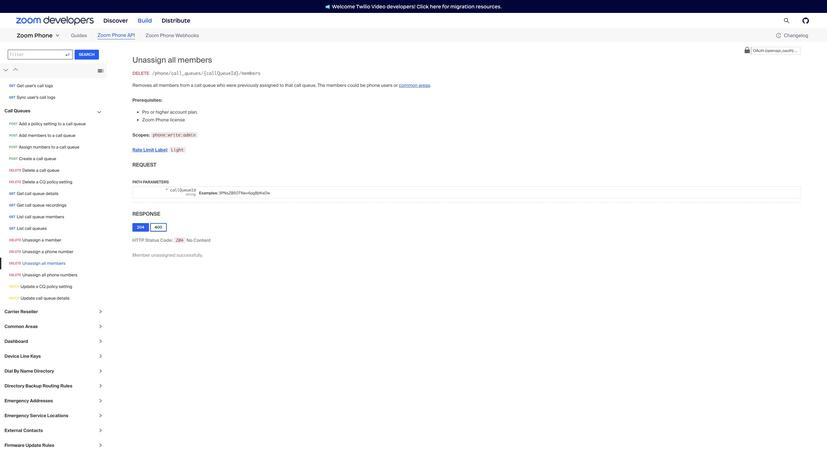 Task type: describe. For each thing, give the bounding box(es) containing it.
api
[[127, 32, 135, 39]]

down image
[[55, 34, 59, 37]]

guides link
[[71, 32, 87, 39]]

zoom phone webhooks
[[146, 32, 199, 39]]

http
[[132, 237, 144, 243]]

zoom for zoom phone api
[[98, 32, 111, 39]]

zoom for zoom phone
[[17, 32, 33, 39]]

guides
[[71, 32, 87, 39]]

400 button
[[150, 223, 167, 232]]

request
[[132, 161, 156, 168]]

zoom phone api
[[98, 32, 135, 39]]

204 inside 204 button
[[137, 225, 144, 230]]

twilio
[[356, 3, 370, 10]]

developers!
[[387, 3, 416, 10]]

notification image
[[325, 4, 332, 9]]

webhooks
[[175, 32, 199, 39]]

parameters
[[143, 180, 169, 185]]

here
[[430, 3, 441, 10]]

204 inside http status code: 204 no content
[[176, 238, 183, 243]]

resources.
[[476, 3, 502, 10]]

zoom for zoom phone webhooks
[[146, 32, 159, 39]]

phone for zoom phone webhooks
[[160, 32, 174, 39]]

welcome twilio video developers! click here for migration resources.
[[332, 3, 502, 10]]

path parameters
[[132, 180, 169, 185]]

changelog
[[784, 32, 808, 39]]

unassigned
[[151, 252, 175, 258]]

member
[[132, 252, 150, 258]]



Task type: locate. For each thing, give the bounding box(es) containing it.
video
[[371, 3, 386, 10]]

no
[[186, 237, 192, 243]]

2 horizontal spatial phone
[[160, 32, 174, 39]]

phone left down image
[[34, 32, 53, 39]]

click
[[417, 3, 429, 10]]

204 button
[[132, 223, 149, 232]]

204 up 'http'
[[137, 225, 144, 230]]

http status code: 204 no content
[[132, 237, 211, 243]]

code:
[[160, 237, 173, 243]]

search image
[[784, 18, 790, 24], [784, 18, 790, 24]]

successfully.
[[176, 252, 203, 258]]

phone for zoom phone api
[[112, 32, 126, 39]]

3 phone from the left
[[160, 32, 174, 39]]

0 horizontal spatial phone
[[34, 32, 53, 39]]

1 phone from the left
[[34, 32, 53, 39]]

welcome
[[332, 3, 355, 10]]

zoom developer logo image
[[16, 16, 94, 25]]

history image
[[776, 33, 784, 38], [776, 33, 781, 38]]

2 phone from the left
[[112, 32, 126, 39]]

400
[[155, 225, 162, 230]]

zoom
[[17, 32, 33, 39], [98, 32, 111, 39], [146, 32, 159, 39]]

phone inside "link"
[[112, 32, 126, 39]]

for
[[442, 3, 449, 10]]

phone left api
[[112, 32, 126, 39]]

migration
[[450, 3, 475, 10]]

1 vertical spatial 204
[[176, 238, 183, 243]]

zoom inside "zoom phone api" "link"
[[98, 32, 111, 39]]

3 zoom from the left
[[146, 32, 159, 39]]

welcome twilio video developers! click here for migration resources. link
[[319, 3, 508, 10]]

0 horizontal spatial zoom
[[17, 32, 33, 39]]

zoom phone webhooks link
[[146, 32, 199, 39]]

zoom inside zoom phone webhooks link
[[146, 32, 159, 39]]

204 left no
[[176, 238, 183, 243]]

204
[[137, 225, 144, 230], [176, 238, 183, 243]]

content
[[193, 237, 211, 243]]

phone for zoom phone
[[34, 32, 53, 39]]

status
[[145, 237, 159, 243]]

zoom phone api link
[[98, 32, 135, 39]]

1 zoom from the left
[[17, 32, 33, 39]]

0 horizontal spatial 204
[[137, 225, 144, 230]]

phone left "webhooks"
[[160, 32, 174, 39]]

2 zoom from the left
[[98, 32, 111, 39]]

phone
[[34, 32, 53, 39], [112, 32, 126, 39], [160, 32, 174, 39]]

changelog link
[[776, 32, 808, 39]]

0 vertical spatial 204
[[137, 225, 144, 230]]

path
[[132, 180, 142, 185]]

2 horizontal spatial zoom
[[146, 32, 159, 39]]

1 horizontal spatial phone
[[112, 32, 126, 39]]

zoom phone
[[17, 32, 53, 39]]

notification image
[[325, 4, 330, 9]]

1 horizontal spatial zoom
[[98, 32, 111, 39]]

response
[[132, 211, 160, 217]]

1 horizontal spatial 204
[[176, 238, 183, 243]]

member unassigned successfully.
[[132, 252, 203, 258]]

github image
[[802, 17, 809, 24], [802, 17, 809, 24]]



